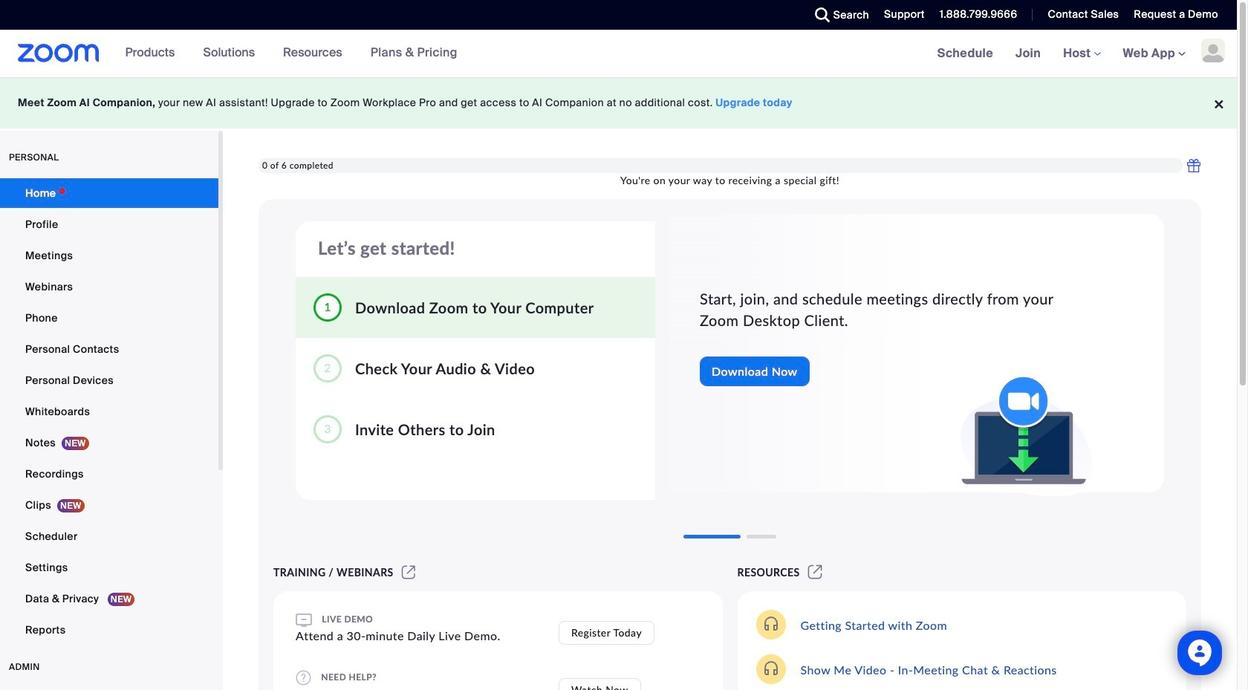 Task type: vqa. For each thing, say whether or not it's contained in the screenshot.
"User"
no



Task type: locate. For each thing, give the bounding box(es) containing it.
product information navigation
[[114, 30, 469, 77]]

window new image
[[400, 566, 418, 579]]

footer
[[0, 77, 1237, 129]]

window new image
[[806, 566, 825, 579]]

banner
[[0, 30, 1237, 78]]



Task type: describe. For each thing, give the bounding box(es) containing it.
meetings navigation
[[926, 30, 1237, 78]]

zoom logo image
[[18, 44, 99, 62]]

personal menu menu
[[0, 178, 218, 647]]

profile picture image
[[1202, 39, 1226, 62]]



